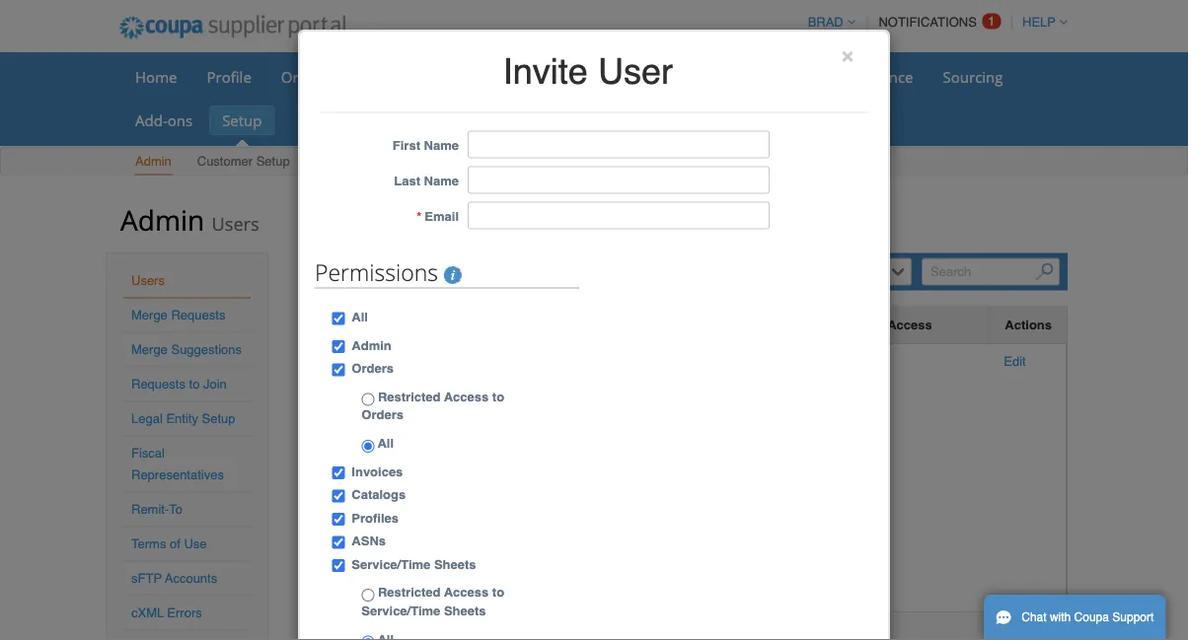 Task type: vqa. For each thing, say whether or not it's contained in the screenshot.
Complete inside James Peterson banner
no



Task type: describe. For each thing, give the bounding box(es) containing it.
*
[[417, 209, 422, 224]]

turtle
[[346, 622, 378, 637]]

asn
[[527, 67, 555, 87]]

customer access
[[824, 318, 932, 333]]

join
[[203, 377, 227, 392]]

users inside admin users
[[212, 211, 259, 236]]

edit for terry turtle
[[1004, 622, 1026, 637]]

to for restricted access to orders
[[492, 389, 504, 404]]

errors
[[167, 606, 202, 621]]

customer setup
[[197, 154, 290, 169]]

requests to join
[[131, 377, 227, 392]]

restricted access to orders
[[361, 389, 504, 423]]

2 vertical spatial admin
[[352, 338, 392, 353]]

to for restricted access to service/time sheets
[[492, 585, 504, 600]]

customer access button
[[824, 315, 932, 336]]

service/time inside restricted access to service/time sheets
[[361, 604, 440, 618]]

first
[[393, 138, 420, 153]]

setup link
[[209, 106, 275, 135]]

use
[[184, 537, 207, 552]]

orders link
[[268, 62, 342, 92]]

access for restricted access to service/time sheets
[[444, 585, 489, 600]]

coupa supplier portal image
[[106, 3, 360, 52]]

admin link
[[134, 149, 173, 175]]

profile link
[[194, 62, 264, 92]]

invoices link
[[572, 62, 653, 92]]

profiles
[[352, 511, 399, 525]]

name for first name
[[424, 138, 459, 153]]

legal
[[131, 411, 163, 426]]

× button
[[841, 43, 854, 67]]

invite user link
[[306, 258, 397, 286]]

performance
[[824, 67, 913, 87]]

terms of use link
[[131, 537, 207, 552]]

* email
[[417, 209, 459, 224]]

home link
[[122, 62, 190, 92]]

brad
[[314, 354, 341, 369]]

customer setup link
[[196, 149, 291, 175]]

last
[[394, 174, 420, 188]]

chat with coupa support button
[[984, 595, 1166, 640]]

1 vertical spatial orders
[[352, 361, 394, 376]]

service/time sheets
[[352, 557, 476, 572]]

cxml
[[131, 606, 164, 621]]

add-ons link
[[122, 106, 205, 135]]

cxml errors link
[[131, 606, 202, 621]]

fiscal
[[131, 446, 165, 461]]

edit for brad klo
[[1004, 354, 1026, 369]]

1 vertical spatial users
[[131, 273, 165, 288]]

0 vertical spatial service/time
[[352, 557, 431, 572]]

sourcing
[[943, 67, 1003, 87]]

1 vertical spatial admin
[[120, 201, 204, 238]]

chat
[[1022, 611, 1047, 625]]

Last Name text field
[[468, 166, 770, 194]]

user inside button
[[315, 318, 343, 333]]

terry
[[314, 622, 342, 637]]

ons
[[167, 110, 193, 130]]

merge suggestions
[[131, 342, 242, 357]]

user name button
[[315, 315, 382, 336]]

restricted access to service/time sheets
[[361, 585, 504, 618]]

sftp
[[131, 571, 162, 586]]

asn link
[[514, 62, 568, 92]]

home
[[135, 67, 177, 87]]

name for last name
[[424, 174, 459, 188]]

access for restricted access to orders
[[444, 389, 489, 404]]

restricted for service/time
[[378, 585, 441, 600]]

0 horizontal spatial invite user
[[319, 265, 384, 280]]

asns
[[352, 534, 386, 549]]

2 vertical spatial setup
[[202, 411, 235, 426]]

merge for merge requests
[[131, 308, 168, 323]]

profile
[[207, 67, 251, 87]]

support
[[1112, 611, 1154, 625]]

sftp accounts link
[[131, 571, 217, 586]]

merge for merge suggestions
[[131, 342, 168, 357]]

admin inside admin "link"
[[135, 154, 172, 169]]

remit-to
[[131, 502, 183, 517]]

legal entity setup
[[131, 411, 235, 426]]

merge requests link
[[131, 308, 225, 323]]

of
[[170, 537, 180, 552]]

name for user name
[[347, 318, 382, 333]]

merge suggestions link
[[131, 342, 242, 357]]

users link
[[131, 273, 165, 288]]

edit link for terry turtle
[[1004, 622, 1026, 637]]

0 horizontal spatial all
[[352, 310, 368, 325]]

add-
[[135, 110, 167, 130]]

requests to join link
[[131, 377, 227, 392]]

fiscal representatives
[[131, 446, 224, 483]]

terry turtle
[[314, 622, 378, 637]]

admin users
[[120, 201, 259, 238]]

cxml errors
[[131, 606, 202, 621]]

1 horizontal spatial catalogs
[[670, 67, 729, 87]]

customer for customer setup
[[197, 154, 253, 169]]

chat with coupa support
[[1022, 611, 1154, 625]]

sftp accounts
[[131, 571, 217, 586]]

first name
[[393, 138, 459, 153]]



Task type: locate. For each thing, give the bounding box(es) containing it.
0 vertical spatial restricted
[[378, 389, 441, 404]]

restricted down user name button
[[378, 389, 441, 404]]

invoices up first name "text box"
[[585, 67, 641, 87]]

sourcing link
[[930, 62, 1016, 92]]

remit-
[[131, 502, 169, 517]]

1 horizontal spatial invite user
[[503, 51, 673, 92]]

0 vertical spatial merge
[[131, 308, 168, 323]]

1 vertical spatial setup
[[256, 154, 290, 169]]

0 vertical spatial edit link
[[1004, 354, 1026, 369]]

all up klo
[[352, 310, 368, 325]]

business performance link
[[746, 62, 926, 92]]

brad klo
[[314, 354, 363, 369]]

×
[[841, 43, 854, 67]]

customer inside button
[[824, 318, 884, 333]]

access
[[888, 318, 932, 333], [444, 389, 489, 404], [444, 585, 489, 600]]

admin down add-
[[135, 154, 172, 169]]

last name
[[394, 174, 459, 188]]

catalogs right invoices link
[[670, 67, 729, 87]]

klo
[[344, 354, 363, 369]]

0 vertical spatial catalogs
[[670, 67, 729, 87]]

2 vertical spatial name
[[347, 318, 382, 333]]

1 vertical spatial edit
[[1004, 622, 1026, 637]]

accounts
[[165, 571, 217, 586]]

2 vertical spatial orders
[[361, 408, 404, 423]]

1 vertical spatial sheets
[[444, 604, 486, 618]]

1 vertical spatial merge
[[131, 342, 168, 357]]

name right the "last"
[[424, 174, 459, 188]]

sheets inside restricted access to service/time sheets
[[444, 604, 486, 618]]

info image
[[444, 266, 462, 284]]

orders down klo
[[361, 408, 404, 423]]

1 vertical spatial all
[[374, 436, 394, 451]]

service/time up turtle
[[361, 604, 440, 618]]

edit
[[1004, 354, 1026, 369], [1004, 622, 1026, 637]]

business performance
[[759, 67, 913, 87]]

0 horizontal spatial customer
[[197, 154, 253, 169]]

1 vertical spatial requests
[[131, 377, 185, 392]]

1 vertical spatial user
[[356, 265, 384, 280]]

user up first name "text box"
[[598, 51, 673, 92]]

business
[[759, 67, 820, 87]]

setup
[[222, 110, 262, 130], [256, 154, 290, 169], [202, 411, 235, 426]]

setup down setup link
[[256, 154, 290, 169]]

suggestions
[[171, 342, 242, 357]]

1 horizontal spatial customer
[[824, 318, 884, 333]]

terms
[[131, 537, 166, 552]]

fiscal representatives link
[[131, 446, 224, 483]]

0 vertical spatial customer
[[197, 154, 253, 169]]

0 vertical spatial edit
[[1004, 354, 1026, 369]]

setup down join
[[202, 411, 235, 426]]

to
[[169, 502, 183, 517]]

merge requests
[[131, 308, 225, 323]]

0 vertical spatial setup
[[222, 110, 262, 130]]

merge
[[131, 308, 168, 323], [131, 342, 168, 357]]

users up the merge requests link
[[131, 273, 165, 288]]

merge down users link
[[131, 308, 168, 323]]

to inside restricted access to service/time sheets
[[492, 585, 504, 600]]

0 vertical spatial user
[[598, 51, 673, 92]]

0 horizontal spatial invoices
[[352, 464, 403, 479]]

0 vertical spatial access
[[888, 318, 932, 333]]

permissions
[[315, 257, 444, 288]]

user
[[598, 51, 673, 92], [356, 265, 384, 280], [315, 318, 343, 333]]

0 vertical spatial name
[[424, 138, 459, 153]]

2 vertical spatial access
[[444, 585, 489, 600]]

2 vertical spatial user
[[315, 318, 343, 333]]

access inside restricted access to service/time sheets
[[444, 585, 489, 600]]

1 vertical spatial invite
[[319, 265, 352, 280]]

1 vertical spatial invite user
[[319, 265, 384, 280]]

user up brad
[[315, 318, 343, 333]]

None checkbox
[[332, 312, 345, 325], [332, 364, 345, 377], [332, 490, 345, 503], [332, 536, 345, 549], [332, 312, 345, 325], [332, 364, 345, 377], [332, 490, 345, 503], [332, 536, 345, 549]]

0 vertical spatial admin
[[135, 154, 172, 169]]

edit left with on the bottom right of page
[[1004, 622, 1026, 637]]

terms of use
[[131, 537, 207, 552]]

requests up legal
[[131, 377, 185, 392]]

admin down admin "link"
[[120, 201, 204, 238]]

0 vertical spatial orders
[[281, 67, 329, 87]]

orders right brad
[[352, 361, 394, 376]]

edit link for brad klo
[[1004, 354, 1026, 369]]

email
[[425, 209, 459, 224]]

1 vertical spatial service/time
[[361, 604, 440, 618]]

edit link left with on the bottom right of page
[[1004, 622, 1026, 637]]

1 vertical spatial catalogs
[[352, 487, 406, 502]]

edit down search text field
[[1004, 354, 1026, 369]]

to
[[189, 377, 200, 392], [492, 389, 504, 404], [492, 585, 504, 600]]

sheets up restricted access to service/time sheets on the bottom left of the page
[[434, 557, 476, 572]]

setup inside customer setup link
[[256, 154, 290, 169]]

restricted inside restricted access to orders
[[378, 389, 441, 404]]

name inside button
[[347, 318, 382, 333]]

with
[[1050, 611, 1071, 625]]

2 merge from the top
[[131, 342, 168, 357]]

None checkbox
[[332, 340, 345, 353], [332, 467, 345, 479], [332, 513, 345, 526], [332, 560, 345, 572], [332, 340, 345, 353], [332, 467, 345, 479], [332, 513, 345, 526], [332, 560, 345, 572]]

1 vertical spatial restricted
[[378, 585, 441, 600]]

catalogs
[[670, 67, 729, 87], [352, 487, 406, 502]]

sheets
[[434, 557, 476, 572], [444, 604, 486, 618]]

1 horizontal spatial users
[[212, 211, 259, 236]]

0 horizontal spatial catalogs
[[352, 487, 406, 502]]

0 vertical spatial sheets
[[434, 557, 476, 572]]

add-ons
[[135, 110, 193, 130]]

2 edit from the top
[[1004, 622, 1026, 637]]

catalogs up profiles
[[352, 487, 406, 502]]

1 horizontal spatial user
[[356, 265, 384, 280]]

0 vertical spatial invite
[[503, 51, 588, 92]]

merge down the merge requests link
[[131, 342, 168, 357]]

orders inside restricted access to orders
[[361, 408, 404, 423]]

restricted
[[378, 389, 441, 404], [378, 585, 441, 600]]

catalogs link
[[657, 62, 742, 92]]

to inside restricted access to orders
[[492, 389, 504, 404]]

0 vertical spatial users
[[212, 211, 259, 236]]

name right first on the top
[[424, 138, 459, 153]]

representatives
[[131, 468, 224, 483]]

None radio
[[361, 636, 374, 640]]

admin
[[135, 154, 172, 169], [120, 201, 204, 238], [352, 338, 392, 353]]

2 horizontal spatial user
[[598, 51, 673, 92]]

requests up suggestions
[[171, 308, 225, 323]]

0 vertical spatial all
[[352, 310, 368, 325]]

requests
[[171, 308, 225, 323], [131, 377, 185, 392]]

search image
[[1036, 263, 1053, 281]]

name
[[424, 138, 459, 153], [424, 174, 459, 188], [347, 318, 382, 333]]

user up user name
[[356, 265, 384, 280]]

invite user up user name
[[319, 265, 384, 280]]

customer
[[197, 154, 253, 169], [824, 318, 884, 333]]

edit link
[[1004, 354, 1026, 369], [1004, 622, 1026, 637]]

orders
[[281, 67, 329, 87], [352, 361, 394, 376], [361, 408, 404, 423]]

invite
[[503, 51, 588, 92], [319, 265, 352, 280]]

coupa
[[1074, 611, 1109, 625]]

customer for customer access
[[824, 318, 884, 333]]

invoices up profiles
[[352, 464, 403, 479]]

None text field
[[468, 202, 770, 229]]

admin up klo
[[352, 338, 392, 353]]

1 edit link from the top
[[1004, 354, 1026, 369]]

1 vertical spatial customer
[[824, 318, 884, 333]]

1 horizontal spatial invoices
[[585, 67, 641, 87]]

sheets down 'service/time sheets'
[[444, 604, 486, 618]]

entity
[[166, 411, 198, 426]]

0 vertical spatial invite user
[[503, 51, 673, 92]]

users down customer setup link
[[212, 211, 259, 236]]

invite user up first name "text box"
[[503, 51, 673, 92]]

service/time
[[352, 557, 431, 572], [361, 604, 440, 618]]

restricted down 'service/time sheets'
[[378, 585, 441, 600]]

None radio
[[361, 393, 374, 406], [361, 440, 374, 453], [361, 589, 374, 602], [361, 393, 374, 406], [361, 440, 374, 453], [361, 589, 374, 602]]

restricted for orders
[[378, 389, 441, 404]]

user name
[[315, 318, 382, 333]]

1 vertical spatial name
[[424, 174, 459, 188]]

0 horizontal spatial user
[[315, 318, 343, 333]]

1 vertical spatial edit link
[[1004, 622, 1026, 637]]

setup up customer setup at the top of page
[[222, 110, 262, 130]]

0 vertical spatial requests
[[171, 308, 225, 323]]

access inside button
[[888, 318, 932, 333]]

users
[[212, 211, 259, 236], [131, 273, 165, 288]]

orders right profile
[[281, 67, 329, 87]]

1 horizontal spatial all
[[374, 436, 394, 451]]

all down restricted access to orders
[[374, 436, 394, 451]]

access inside restricted access to orders
[[444, 389, 489, 404]]

0 horizontal spatial invite
[[319, 265, 352, 280]]

restricted inside restricted access to service/time sheets
[[378, 585, 441, 600]]

2 restricted from the top
[[378, 585, 441, 600]]

name up klo
[[347, 318, 382, 333]]

setup inside setup link
[[222, 110, 262, 130]]

1 merge from the top
[[131, 308, 168, 323]]

service/time down asns
[[352, 557, 431, 572]]

1 vertical spatial access
[[444, 389, 489, 404]]

remit-to link
[[131, 502, 183, 517]]

access for customer access
[[888, 318, 932, 333]]

edit link down search text field
[[1004, 354, 1026, 369]]

1 restricted from the top
[[378, 389, 441, 404]]

legal entity setup link
[[131, 411, 235, 426]]

1 vertical spatial invoices
[[352, 464, 403, 479]]

1 edit from the top
[[1004, 354, 1026, 369]]

0 horizontal spatial users
[[131, 273, 165, 288]]

1 horizontal spatial invite
[[503, 51, 588, 92]]

0 vertical spatial invoices
[[585, 67, 641, 87]]

invoices
[[585, 67, 641, 87], [352, 464, 403, 479]]

2 edit link from the top
[[1004, 622, 1026, 637]]

First Name text field
[[468, 131, 770, 158]]

Search text field
[[922, 258, 1060, 286]]



